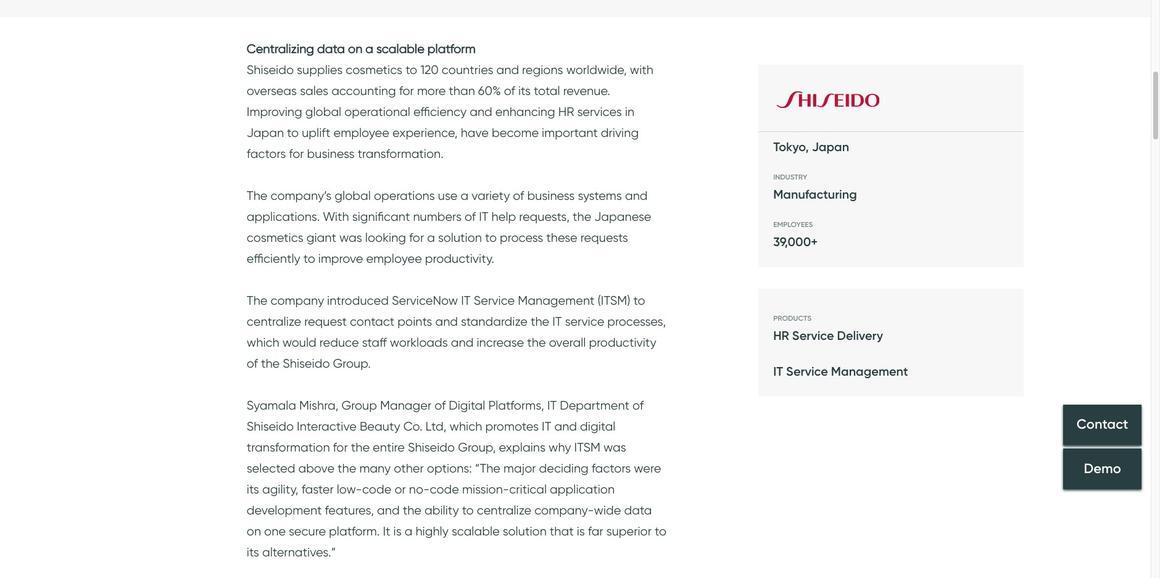 Task type: vqa. For each thing, say whether or not it's contained in the screenshot.


Task type: describe. For each thing, give the bounding box(es) containing it.
request
[[304, 314, 347, 329]]

efficiently
[[247, 251, 300, 266]]

products
[[773, 313, 812, 323]]

improve
[[318, 251, 363, 266]]

it up why
[[542, 419, 551, 434]]

or
[[395, 482, 406, 497]]

for down uplift
[[289, 146, 304, 161]]

group,
[[458, 440, 496, 455]]

systems
[[578, 188, 622, 203]]

employee inside the centralizing data on a scalable platform shiseido supplies cosmetics to 120 countries and regions worldwide, with overseas sales accounting for more than 60% of its total revenue. improving global operational efficiency and enhancing hr services in japan to uplift employee experience, have become important driving factors for business transformation.
[[334, 125, 389, 140]]

faster
[[302, 482, 334, 497]]

supplies
[[297, 62, 343, 77]]

it up the overall
[[552, 314, 562, 329]]

was inside syamala mishra, group manager of digital platforms, it department of shiseido interactive beauty co. ltd, which promotes it and digital transformation for the entire shiseido group, explains why itsm was selected above the many other options: "the major deciding factors were its agility, faster low-code or no-code mission-critical application development features, and the ability to centralize company-wide data on one secure platform. it is a highly scalable solution that is far superior to its alternatives."
[[603, 440, 626, 455]]

productivity.
[[425, 251, 494, 266]]

which inside the company introduced servicenow it service management (itsm) to centralize request contact points and standardize the it service processes, which would reduce staff workloads and increase the overall productivity of the shiseido group.
[[247, 335, 279, 350]]

solution inside syamala mishra, group manager of digital platforms, it department of shiseido interactive beauty co. ltd, which promotes it and digital transformation for the entire shiseido group, explains why itsm was selected above the many other options: "the major deciding factors were its agility, faster low-code or no-code mission-critical application development features, and the ability to centralize company-wide data on one secure platform. it is a highly scalable solution that is far superior to its alternatives."
[[503, 524, 547, 539]]

operations
[[374, 188, 435, 203]]

manager
[[380, 398, 431, 413]]

application
[[550, 482, 615, 497]]

the up syamala
[[261, 356, 280, 371]]

a inside syamala mishra, group manager of digital platforms, it department of shiseido interactive beauty co. ltd, which promotes it and digital transformation for the entire shiseido group, explains why itsm was selected above the many other options: "the major deciding factors were its agility, faster low-code or no-code mission-critical application development features, and the ability to centralize company-wide data on one secure platform. it is a highly scalable solution that is far superior to its alternatives."
[[405, 524, 412, 539]]

syamala mishra, group manager of digital platforms, it department of shiseido interactive beauty co. ltd, which promotes it and digital transformation for the entire shiseido group, explains why itsm was selected above the many other options: "the major deciding factors were its agility, faster low-code or no-code mission-critical application development features, and the ability to centralize company-wide data on one secure platform. it is a highly scalable solution that is far superior to its alternatives."
[[247, 398, 666, 560]]

help
[[492, 209, 516, 224]]

digital
[[449, 398, 485, 413]]

service inside the company introduced servicenow it service management (itsm) to centralize request contact points and standardize the it service processes, which would reduce staff workloads and increase the overall productivity of the shiseido group.
[[474, 293, 515, 308]]

2 vertical spatial its
[[247, 545, 259, 560]]

increase
[[477, 335, 524, 350]]

accounting
[[331, 83, 396, 98]]

to inside the company introduced servicenow it service management (itsm) to centralize request contact points and standardize the it service processes, which would reduce staff workloads and increase the overall productivity of the shiseido group.
[[634, 293, 645, 308]]

data inside the centralizing data on a scalable platform shiseido supplies cosmetics to 120 countries and regions worldwide, with overseas sales accounting for more than 60% of its total revenue. improving global operational efficiency and enhancing hr services in japan to uplift employee experience, have become important driving factors for business transformation.
[[317, 41, 345, 56]]

to left uplift
[[287, 125, 299, 140]]

driving
[[601, 125, 639, 140]]

wide
[[594, 503, 621, 518]]

on inside syamala mishra, group manager of digital platforms, it department of shiseido interactive beauty co. ltd, which promotes it and digital transformation for the entire shiseido group, explains why itsm was selected above the many other options: "the major deciding factors were its agility, faster low-code or no-code mission-critical application development features, and the ability to centralize company-wide data on one secure platform. it is a highly scalable solution that is far superior to its alternatives."
[[247, 524, 261, 539]]

of down variety
[[465, 209, 476, 224]]

factors inside syamala mishra, group manager of digital platforms, it department of shiseido interactive beauty co. ltd, which promotes it and digital transformation for the entire shiseido group, explains why itsm was selected above the many other options: "the major deciding factors were its agility, faster low-code or no-code mission-critical application development features, and the ability to centralize company-wide data on one secure platform. it is a highly scalable solution that is far superior to its alternatives."
[[592, 461, 631, 476]]

the down no-
[[403, 503, 421, 518]]

industry manufacturing
[[773, 172, 857, 202]]

mishra,
[[299, 398, 338, 413]]

shiseido down "ltd,"
[[408, 440, 455, 455]]

options:
[[427, 461, 472, 476]]

hr inside the centralizing data on a scalable platform shiseido supplies cosmetics to 120 countries and regions worldwide, with overseas sales accounting for more than 60% of its total revenue. improving global operational efficiency and enhancing hr services in japan to uplift employee experience, have become important driving factors for business transformation.
[[558, 104, 574, 119]]

improving
[[247, 104, 302, 119]]

group.
[[333, 356, 371, 371]]

servicenow
[[392, 293, 458, 308]]

and up 60%
[[496, 62, 519, 77]]

the company's global operations use a variety of business systems and applications. with significant numbers of it help requests, the japanese cosmetics giant was looking for a solution to process these requests efficiently to improve employee productivity.
[[247, 188, 651, 266]]

of inside the company introduced servicenow it service management (itsm) to centralize request contact points and standardize the it service processes, which would reduce staff workloads and increase the overall productivity of the shiseido group.
[[247, 356, 258, 371]]

the up many at left
[[351, 440, 370, 455]]

one
[[264, 524, 286, 539]]

regions
[[522, 62, 563, 77]]

headquarters tokyo, japan
[[773, 124, 849, 154]]

process
[[500, 230, 543, 245]]

group
[[342, 398, 377, 413]]

japanese
[[594, 209, 651, 224]]

centralize inside syamala mishra, group manager of digital platforms, it department of shiseido interactive beauty co. ltd, which promotes it and digital transformation for the entire shiseido group, explains why itsm was selected above the many other options: "the major deciding factors were its agility, faster low-code or no-code mission-critical application development features, and the ability to centralize company-wide data on one secure platform. it is a highly scalable solution that is far superior to its alternatives."
[[477, 503, 531, 518]]

of up "ltd,"
[[435, 398, 446, 413]]

in
[[625, 104, 634, 119]]

important
[[542, 125, 598, 140]]

factors inside the centralizing data on a scalable platform shiseido supplies cosmetics to 120 countries and regions worldwide, with overseas sales accounting for more than 60% of its total revenue. improving global operational efficiency and enhancing hr services in japan to uplift employee experience, have become important driving factors for business transformation.
[[247, 146, 286, 161]]

was inside the company's global operations use a variety of business systems and applications. with significant numbers of it help requests, the japanese cosmetics giant was looking for a solution to process these requests efficiently to improve employee productivity.
[[339, 230, 362, 245]]

to right ability
[[462, 503, 474, 518]]

employee inside the company's global operations use a variety of business systems and applications. with significant numbers of it help requests, the japanese cosmetics giant was looking for a solution to process these requests efficiently to improve employee productivity.
[[366, 251, 422, 266]]

why
[[549, 440, 571, 455]]

with
[[630, 62, 654, 77]]

2 is from the left
[[577, 524, 585, 539]]

yokogawa logo image
[[773, 80, 896, 120]]

requests
[[581, 230, 628, 245]]

looking
[[365, 230, 406, 245]]

productivity
[[589, 335, 656, 350]]

the inside the company's global operations use a variety of business systems and applications. with significant numbers of it help requests, the japanese cosmetics giant was looking for a solution to process these requests efficiently to improve employee productivity.
[[573, 209, 591, 224]]

industry
[[773, 172, 807, 181]]

become
[[492, 125, 539, 140]]

low-
[[337, 482, 362, 497]]

"the
[[475, 461, 501, 476]]

significant
[[352, 209, 410, 224]]

service inside products hr service delivery
[[792, 328, 834, 343]]

and up why
[[554, 419, 577, 434]]

shiseido down syamala
[[247, 419, 294, 434]]

global inside the company's global operations use a variety of business systems and applications. with significant numbers of it help requests, the japanese cosmetics giant was looking for a solution to process these requests efficiently to improve employee productivity.
[[335, 188, 371, 203]]

solution inside the company's global operations use a variety of business systems and applications. with significant numbers of it help requests, the japanese cosmetics giant was looking for a solution to process these requests efficiently to improve employee productivity.
[[438, 230, 482, 245]]

company-
[[534, 503, 594, 518]]

of inside the centralizing data on a scalable platform shiseido supplies cosmetics to 120 countries and regions worldwide, with overseas sales accounting for more than 60% of its total revenue. improving global operational efficiency and enhancing hr services in japan to uplift employee experience, have become important driving factors for business transformation.
[[504, 83, 515, 98]]

ability
[[425, 503, 459, 518]]

scalable inside syamala mishra, group manager of digital platforms, it department of shiseido interactive beauty co. ltd, which promotes it and digital transformation for the entire shiseido group, explains why itsm was selected above the many other options: "the major deciding factors were its agility, faster low-code or no-code mission-critical application development features, and the ability to centralize company-wide data on one secure platform. it is a highly scalable solution that is far superior to its alternatives."
[[452, 524, 500, 539]]

processes,
[[607, 314, 666, 329]]

scalable inside the centralizing data on a scalable platform shiseido supplies cosmetics to 120 countries and regions worldwide, with overseas sales accounting for more than 60% of its total revenue. improving global operational efficiency and enhancing hr services in japan to uplift employee experience, have become important driving factors for business transformation.
[[376, 41, 424, 56]]

it
[[383, 524, 390, 539]]

hr service delivery link
[[773, 325, 883, 346]]

it inside the company's global operations use a variety of business systems and applications. with significant numbers of it help requests, the japanese cosmetics giant was looking for a solution to process these requests efficiently to improve employee productivity.
[[479, 209, 488, 224]]

variety
[[472, 188, 510, 203]]

contact link
[[1063, 405, 1142, 445]]

employees
[[773, 219, 813, 229]]

digital
[[580, 419, 616, 434]]

efficiency
[[413, 104, 467, 119]]

39,000+
[[773, 234, 818, 249]]

platform
[[428, 41, 476, 56]]

it down products
[[773, 364, 783, 379]]

shiseido inside the centralizing data on a scalable platform shiseido supplies cosmetics to 120 countries and regions worldwide, with overseas sales accounting for more than 60% of its total revenue. improving global operational efficiency and enhancing hr services in japan to uplift employee experience, have become important driving factors for business transformation.
[[247, 62, 294, 77]]

global inside the centralizing data on a scalable platform shiseido supplies cosmetics to 120 countries and regions worldwide, with overseas sales accounting for more than 60% of its total revenue. improving global operational efficiency and enhancing hr services in japan to uplift employee experience, have become important driving factors for business transformation.
[[305, 104, 341, 119]]

and down servicenow
[[435, 314, 458, 329]]

products hr service delivery
[[773, 313, 883, 343]]

1 code from the left
[[362, 482, 391, 497]]

to left "120" at the top left of page
[[406, 62, 417, 77]]

transformation
[[247, 440, 330, 455]]

its inside the centralizing data on a scalable platform shiseido supplies cosmetics to 120 countries and regions worldwide, with overseas sales accounting for more than 60% of its total revenue. improving global operational efficiency and enhancing hr services in japan to uplift employee experience, have become important driving factors for business transformation.
[[518, 83, 531, 98]]

60%
[[478, 83, 501, 98]]

to down help
[[485, 230, 497, 245]]

points
[[398, 314, 432, 329]]

workloads
[[390, 335, 448, 350]]

overseas
[[247, 83, 297, 98]]

cosmetics inside the centralizing data on a scalable platform shiseido supplies cosmetics to 120 countries and regions worldwide, with overseas sales accounting for more than 60% of its total revenue. improving global operational efficiency and enhancing hr services in japan to uplift employee experience, have become important driving factors for business transformation.
[[346, 62, 402, 77]]

manufacturing
[[773, 187, 857, 202]]

a inside the centralizing data on a scalable platform shiseido supplies cosmetics to 120 countries and regions worldwide, with overseas sales accounting for more than 60% of its total revenue. improving global operational efficiency and enhancing hr services in japan to uplift employee experience, have become important driving factors for business transformation.
[[366, 41, 373, 56]]

highly
[[416, 524, 449, 539]]

explains
[[499, 440, 546, 455]]

hr inside products hr service delivery
[[773, 328, 789, 343]]

management inside the company introduced servicenow it service management (itsm) to centralize request contact points and standardize the it service processes, which would reduce staff workloads and increase the overall productivity of the shiseido group.
[[518, 293, 595, 308]]

and left increase
[[451, 335, 474, 350]]

features,
[[325, 503, 374, 518]]

centralizing
[[247, 41, 314, 56]]



Task type: locate. For each thing, give the bounding box(es) containing it.
was
[[339, 230, 362, 245], [603, 440, 626, 455]]

japan inside headquarters tokyo, japan
[[812, 139, 849, 154]]

of right 60%
[[504, 83, 515, 98]]

a right it
[[405, 524, 412, 539]]

major
[[504, 461, 536, 476]]

department
[[560, 398, 630, 413]]

standardize
[[461, 314, 528, 329]]

1 vertical spatial data
[[624, 503, 652, 518]]

on left the one
[[247, 524, 261, 539]]

centralize
[[247, 314, 301, 329], [477, 503, 531, 518]]

0 horizontal spatial hr
[[558, 104, 574, 119]]

requests,
[[519, 209, 570, 224]]

management
[[518, 293, 595, 308], [831, 364, 908, 379]]

many
[[359, 461, 391, 476]]

1 vertical spatial factors
[[592, 461, 631, 476]]

total
[[534, 83, 560, 98]]

above
[[298, 461, 335, 476]]

1 horizontal spatial scalable
[[452, 524, 500, 539]]

employee down "operational"
[[334, 125, 389, 140]]

solution left that on the left bottom of the page
[[503, 524, 547, 539]]

2 the from the top
[[247, 293, 267, 308]]

revenue.
[[563, 83, 610, 98]]

numbers
[[413, 209, 462, 224]]

data inside syamala mishra, group manager of digital platforms, it department of shiseido interactive beauty co. ltd, which promotes it and digital transformation for the entire shiseido group, explains why itsm was selected above the many other options: "the major deciding factors were its agility, faster low-code or no-code mission-critical application development features, and the ability to centralize company-wide data on one secure platform. it is a highly scalable solution that is far superior to its alternatives."
[[624, 503, 652, 518]]

these
[[546, 230, 577, 245]]

japan down improving
[[247, 125, 284, 140]]

to up processes,
[[634, 293, 645, 308]]

1 horizontal spatial japan
[[812, 139, 849, 154]]

1 vertical spatial its
[[247, 482, 259, 497]]

0 vertical spatial on
[[348, 41, 362, 56]]

platforms,
[[488, 398, 544, 413]]

1 horizontal spatial cosmetics
[[346, 62, 402, 77]]

development
[[247, 503, 322, 518]]

entire
[[373, 440, 405, 455]]

0 horizontal spatial which
[[247, 335, 279, 350]]

than
[[449, 83, 475, 98]]

on up accounting
[[348, 41, 362, 56]]

tokyo,
[[773, 139, 809, 154]]

1 horizontal spatial management
[[831, 364, 908, 379]]

(itsm)
[[598, 293, 630, 308]]

it left help
[[479, 209, 488, 224]]

itsm
[[574, 440, 600, 455]]

on inside the centralizing data on a scalable platform shiseido supplies cosmetics to 120 countries and regions worldwide, with overseas sales accounting for more than 60% of its total revenue. improving global operational efficiency and enhancing hr services in japan to uplift employee experience, have become important driving factors for business transformation.
[[348, 41, 362, 56]]

1 vertical spatial solution
[[503, 524, 547, 539]]

hr
[[558, 104, 574, 119], [773, 328, 789, 343]]

0 vertical spatial centralize
[[247, 314, 301, 329]]

was up improve
[[339, 230, 362, 245]]

code down many at left
[[362, 482, 391, 497]]

1 is from the left
[[393, 524, 402, 539]]

beauty
[[360, 419, 400, 434]]

applications.
[[247, 209, 320, 224]]

transformation.
[[358, 146, 444, 161]]

0 horizontal spatial scalable
[[376, 41, 424, 56]]

and
[[496, 62, 519, 77], [470, 104, 492, 119], [625, 188, 648, 203], [435, 314, 458, 329], [451, 335, 474, 350], [554, 419, 577, 434], [377, 503, 400, 518]]

and up it
[[377, 503, 400, 518]]

shiseido
[[247, 62, 294, 77], [283, 356, 330, 371], [247, 419, 294, 434], [408, 440, 455, 455]]

the inside the company introduced servicenow it service management (itsm) to centralize request contact points and standardize the it service processes, which would reduce staff workloads and increase the overall productivity of the shiseido group.
[[247, 293, 267, 308]]

the left the overall
[[527, 335, 546, 350]]

is right it
[[393, 524, 402, 539]]

1 horizontal spatial was
[[603, 440, 626, 455]]

the company introduced servicenow it service management (itsm) to centralize request contact points and standardize the it service processes, which would reduce staff workloads and increase the overall productivity of the shiseido group.
[[247, 293, 666, 371]]

of
[[504, 83, 515, 98], [513, 188, 524, 203], [465, 209, 476, 224], [247, 356, 258, 371], [435, 398, 446, 413], [633, 398, 644, 413]]

interactive
[[297, 419, 357, 434]]

0 horizontal spatial cosmetics
[[247, 230, 303, 245]]

syamala
[[247, 398, 296, 413]]

which left the "would"
[[247, 335, 279, 350]]

0 vertical spatial solution
[[438, 230, 482, 245]]

its up enhancing
[[518, 83, 531, 98]]

for inside the company's global operations use a variety of business systems and applications. with significant numbers of it help requests, the japanese cosmetics giant was looking for a solution to process these requests efficiently to improve employee productivity.
[[409, 230, 424, 245]]

delivery
[[837, 328, 883, 343]]

to right "superior"
[[655, 524, 666, 539]]

a down numbers
[[427, 230, 435, 245]]

0 vertical spatial business
[[307, 146, 355, 161]]

scalable
[[376, 41, 424, 56], [452, 524, 500, 539]]

scalable up "120" at the top left of page
[[376, 41, 424, 56]]

more
[[417, 83, 446, 98]]

japan inside the centralizing data on a scalable platform shiseido supplies cosmetics to 120 countries and regions worldwide, with overseas sales accounting for more than 60% of its total revenue. improving global operational efficiency and enhancing hr services in japan to uplift employee experience, have become important driving factors for business transformation.
[[247, 125, 284, 140]]

for left more
[[399, 83, 414, 98]]

1 horizontal spatial data
[[624, 503, 652, 518]]

1 vertical spatial scalable
[[452, 524, 500, 539]]

0 horizontal spatial is
[[393, 524, 402, 539]]

service up standardize
[[474, 293, 515, 308]]

is
[[393, 524, 402, 539], [577, 524, 585, 539]]

0 horizontal spatial business
[[307, 146, 355, 161]]

ltd,
[[425, 419, 446, 434]]

staff
[[362, 335, 387, 350]]

reduce
[[320, 335, 359, 350]]

for inside syamala mishra, group manager of digital platforms, it department of shiseido interactive beauty co. ltd, which promotes it and digital transformation for the entire shiseido group, explains why itsm was selected above the many other options: "the major deciding factors were its agility, faster low-code or no-code mission-critical application development features, and the ability to centralize company-wide data on one secure platform. it is a highly scalable solution that is far superior to its alternatives."
[[333, 440, 348, 455]]

other
[[394, 461, 424, 476]]

0 horizontal spatial factors
[[247, 146, 286, 161]]

a up accounting
[[366, 41, 373, 56]]

business up the requests,
[[527, 188, 575, 203]]

it up standardize
[[461, 293, 471, 308]]

the
[[247, 188, 267, 203], [247, 293, 267, 308]]

0 horizontal spatial data
[[317, 41, 345, 56]]

1 vertical spatial business
[[527, 188, 575, 203]]

0 vertical spatial service
[[474, 293, 515, 308]]

worldwide,
[[566, 62, 627, 77]]

1 vertical spatial cosmetics
[[247, 230, 303, 245]]

the inside the company's global operations use a variety of business systems and applications. with significant numbers of it help requests, the japanese cosmetics giant was looking for a solution to process these requests efficiently to improve employee productivity.
[[247, 188, 267, 203]]

the for the company's global operations use a variety of business systems and applications. with significant numbers of it help requests, the japanese cosmetics giant was looking for a solution to process these requests efficiently to improve employee productivity.
[[247, 188, 267, 203]]

contact
[[350, 314, 395, 329]]

secure
[[289, 524, 326, 539]]

japan down headquarters at the top right of the page
[[812, 139, 849, 154]]

cosmetics up accounting
[[346, 62, 402, 77]]

have
[[461, 125, 489, 140]]

cosmetics up efficiently
[[247, 230, 303, 245]]

1 horizontal spatial hr
[[773, 328, 789, 343]]

and inside the company's global operations use a variety of business systems and applications. with significant numbers of it help requests, the japanese cosmetics giant was looking for a solution to process these requests efficiently to improve employee productivity.
[[625, 188, 648, 203]]

its left agility,
[[247, 482, 259, 497]]

1 vertical spatial which
[[450, 419, 482, 434]]

business inside the centralizing data on a scalable platform shiseido supplies cosmetics to 120 countries and regions worldwide, with overseas sales accounting for more than 60% of its total revenue. improving global operational efficiency and enhancing hr services in japan to uplift employee experience, have become important driving factors for business transformation.
[[307, 146, 355, 161]]

the down systems
[[573, 209, 591, 224]]

on
[[348, 41, 362, 56], [247, 524, 261, 539]]

factors down itsm
[[592, 461, 631, 476]]

for down interactive
[[333, 440, 348, 455]]

of right department
[[633, 398, 644, 413]]

employee down looking
[[366, 251, 422, 266]]

1 vertical spatial management
[[831, 364, 908, 379]]

scalable down ability
[[452, 524, 500, 539]]

solution up productivity.
[[438, 230, 482, 245]]

shiseido down the "would"
[[283, 356, 330, 371]]

0 horizontal spatial solution
[[438, 230, 482, 245]]

shiseido up overseas
[[247, 62, 294, 77]]

1 horizontal spatial on
[[348, 41, 362, 56]]

centralize inside the company introduced servicenow it service management (itsm) to centralize request contact points and standardize the it service processes, which would reduce staff workloads and increase the overall productivity of the shiseido group.
[[247, 314, 301, 329]]

the for the company introduced servicenow it service management (itsm) to centralize request contact points and standardize the it service processes, which would reduce staff workloads and increase the overall productivity of the shiseido group.
[[247, 293, 267, 308]]

a
[[366, 41, 373, 56], [461, 188, 468, 203], [427, 230, 435, 245], [405, 524, 412, 539]]

critical
[[509, 482, 547, 497]]

agility,
[[262, 482, 298, 497]]

data
[[317, 41, 345, 56], [624, 503, 652, 518]]

data up "superior"
[[624, 503, 652, 518]]

were
[[634, 461, 661, 476]]

service down products
[[792, 328, 834, 343]]

2 code from the left
[[430, 482, 459, 497]]

platform.
[[329, 524, 380, 539]]

0 vertical spatial employee
[[334, 125, 389, 140]]

countries
[[442, 62, 493, 77]]

2 vertical spatial service
[[786, 364, 828, 379]]

1 horizontal spatial centralize
[[477, 503, 531, 518]]

1 vertical spatial employee
[[366, 251, 422, 266]]

0 horizontal spatial on
[[247, 524, 261, 539]]

far
[[588, 524, 603, 539]]

code up ability
[[430, 482, 459, 497]]

which down digital on the bottom left of page
[[450, 419, 482, 434]]

of up syamala
[[247, 356, 258, 371]]

hr down products
[[773, 328, 789, 343]]

0 horizontal spatial japan
[[247, 125, 284, 140]]

a right use
[[461, 188, 468, 203]]

use
[[438, 188, 458, 203]]

cosmetics
[[346, 62, 402, 77], [247, 230, 303, 245]]

which inside syamala mishra, group manager of digital platforms, it department of shiseido interactive beauty co. ltd, which promotes it and digital transformation for the entire shiseido group, explains why itsm was selected above the many other options: "the major deciding factors were its agility, faster low-code or no-code mission-critical application development features, and the ability to centralize company-wide data on one secure platform. it is a highly scalable solution that is far superior to its alternatives."
[[450, 419, 482, 434]]

0 vertical spatial data
[[317, 41, 345, 56]]

0 vertical spatial management
[[518, 293, 595, 308]]

0 vertical spatial was
[[339, 230, 362, 245]]

0 vertical spatial the
[[247, 188, 267, 203]]

management down delivery
[[831, 364, 908, 379]]

to
[[406, 62, 417, 77], [287, 125, 299, 140], [485, 230, 497, 245], [303, 251, 315, 266], [634, 293, 645, 308], [462, 503, 474, 518], [655, 524, 666, 539]]

and up have
[[470, 104, 492, 119]]

superior
[[606, 524, 652, 539]]

1 the from the top
[[247, 188, 267, 203]]

0 vertical spatial which
[[247, 335, 279, 350]]

factors down improving
[[247, 146, 286, 161]]

the up the overall
[[531, 314, 549, 329]]

the up applications.
[[247, 188, 267, 203]]

1 horizontal spatial is
[[577, 524, 585, 539]]

was down digital
[[603, 440, 626, 455]]

introduced
[[327, 293, 389, 308]]

the up low-
[[338, 461, 356, 476]]

0 vertical spatial factors
[[247, 146, 286, 161]]

it service management link
[[773, 361, 908, 382]]

1 vertical spatial global
[[335, 188, 371, 203]]

hr up important
[[558, 104, 574, 119]]

0 horizontal spatial was
[[339, 230, 362, 245]]

1 horizontal spatial factors
[[592, 461, 631, 476]]

1 vertical spatial service
[[792, 328, 834, 343]]

centralizing data on a scalable platform shiseido supplies cosmetics to 120 countries and regions worldwide, with overseas sales accounting for more than 60% of its total revenue. improving global operational efficiency and enhancing hr services in japan to uplift employee experience, have become important driving factors for business transformation.
[[247, 41, 654, 161]]

the left the company
[[247, 293, 267, 308]]

mission-
[[462, 482, 509, 497]]

0 vertical spatial scalable
[[376, 41, 424, 56]]

1 vertical spatial on
[[247, 524, 261, 539]]

business down uplift
[[307, 146, 355, 161]]

promotes
[[485, 419, 539, 434]]

global up with in the left top of the page
[[335, 188, 371, 203]]

it service management
[[773, 364, 908, 379]]

operational
[[344, 104, 410, 119]]

for down numbers
[[409, 230, 424, 245]]

1 vertical spatial the
[[247, 293, 267, 308]]

company
[[271, 293, 324, 308]]

its left alternatives." in the bottom of the page
[[247, 545, 259, 560]]

that
[[550, 524, 574, 539]]

1 vertical spatial was
[[603, 440, 626, 455]]

1 horizontal spatial code
[[430, 482, 459, 497]]

0 horizontal spatial management
[[518, 293, 595, 308]]

overall
[[549, 335, 586, 350]]

is left 'far'
[[577, 524, 585, 539]]

contact
[[1077, 416, 1128, 433]]

business inside the company's global operations use a variety of business systems and applications. with significant numbers of it help requests, the japanese cosmetics giant was looking for a solution to process these requests efficiently to improve employee productivity.
[[527, 188, 575, 203]]

sales
[[300, 83, 328, 98]]

of up help
[[513, 188, 524, 203]]

to down giant
[[303, 251, 315, 266]]

business
[[307, 146, 355, 161], [527, 188, 575, 203]]

selected
[[247, 461, 295, 476]]

cosmetics inside the company's global operations use a variety of business systems and applications. with significant numbers of it help requests, the japanese cosmetics giant was looking for a solution to process these requests efficiently to improve employee productivity.
[[247, 230, 303, 245]]

0 vertical spatial global
[[305, 104, 341, 119]]

0 horizontal spatial code
[[362, 482, 391, 497]]

with
[[323, 209, 349, 224]]

0 vertical spatial cosmetics
[[346, 62, 402, 77]]

1 vertical spatial centralize
[[477, 503, 531, 518]]

shiseido inside the company introduced servicenow it service management (itsm) to centralize request contact points and standardize the it service processes, which would reduce staff workloads and increase the overall productivity of the shiseido group.
[[283, 356, 330, 371]]

experience,
[[392, 125, 458, 140]]

1 horizontal spatial business
[[527, 188, 575, 203]]

enhancing
[[495, 104, 555, 119]]

global up uplift
[[305, 104, 341, 119]]

management up service
[[518, 293, 595, 308]]

data up supplies
[[317, 41, 345, 56]]

0 horizontal spatial centralize
[[247, 314, 301, 329]]

employees 39,000+
[[773, 219, 818, 249]]

no-
[[409, 482, 430, 497]]

1 horizontal spatial solution
[[503, 524, 547, 539]]

and up japanese
[[625, 188, 648, 203]]

0 vertical spatial its
[[518, 83, 531, 98]]

1 vertical spatial hr
[[773, 328, 789, 343]]

0 vertical spatial hr
[[558, 104, 574, 119]]

centralize down mission-
[[477, 503, 531, 518]]

service down hr service delivery link
[[786, 364, 828, 379]]

1 horizontal spatial which
[[450, 419, 482, 434]]

it right platforms,
[[547, 398, 557, 413]]

centralize down the company
[[247, 314, 301, 329]]



